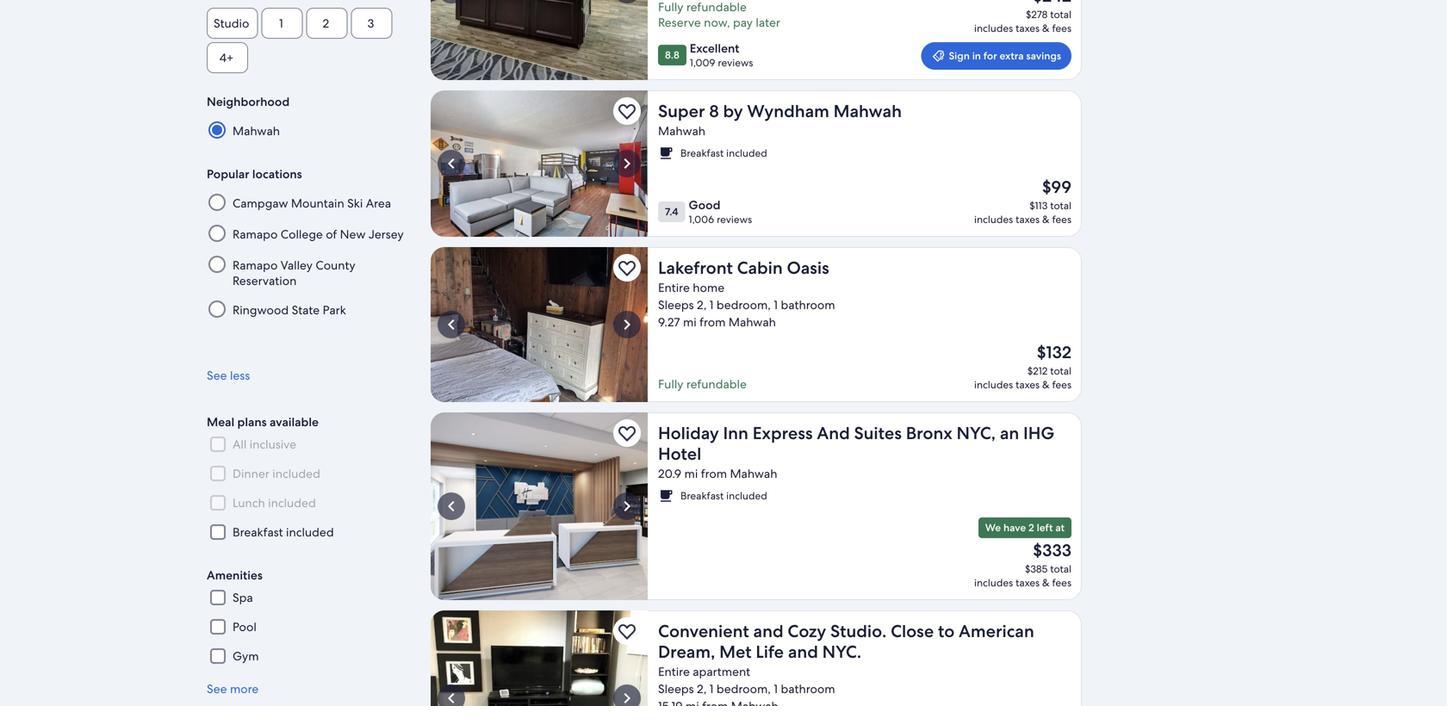 Task type: vqa. For each thing, say whether or not it's contained in the screenshot.
tab list
no



Task type: describe. For each thing, give the bounding box(es) containing it.
included for meal plans available
[[273, 466, 320, 482]]

met
[[720, 641, 752, 664]]

of
[[326, 227, 337, 242]]

apartment
[[693, 664, 751, 680]]

from inside lakefront cabin oasis entire home sleeps 2, 1 bedroom, 1 bathroom 9.27 mi from mahwah
[[700, 315, 726, 330]]

campgaw
[[233, 196, 288, 211]]

includes inside '$278 total includes taxes & fees'
[[975, 22, 1014, 35]]

wyndham
[[748, 100, 830, 122]]

dream,
[[658, 641, 716, 664]]

ski
[[347, 196, 363, 211]]

3 room image from the top
[[431, 611, 648, 707]]

reserve now, pay later
[[658, 15, 781, 30]]

small image for holiday inn express and suites bronx nyc, an ihg hotel
[[658, 489, 674, 504]]

super
[[658, 100, 705, 122]]

8
[[710, 100, 719, 122]]

lunch included
[[233, 496, 316, 511]]

20.9
[[658, 466, 682, 482]]

sleeps inside lakefront cabin oasis entire home sleeps 2, 1 bedroom, 1 bathroom 9.27 mi from mahwah
[[658, 297, 694, 313]]

suites
[[855, 422, 902, 445]]

3
[[368, 16, 374, 31]]

an
[[1000, 422, 1020, 445]]

exterior image
[[431, 413, 648, 601]]

county
[[316, 258, 356, 273]]

breakfast for holiday
[[681, 490, 724, 503]]

spa
[[233, 590, 253, 606]]

less
[[230, 368, 250, 384]]

breakfast included for 8
[[681, 147, 768, 160]]

$212
[[1028, 365, 1048, 378]]

meal
[[207, 415, 235, 430]]

amenities
[[207, 568, 263, 584]]

1,009
[[690, 56, 716, 69]]

show next image for convenient and cozy studio. close to american dream, met life and nyc. image
[[617, 689, 638, 707]]

hotel
[[658, 443, 702, 465]]

popular
[[207, 166, 250, 182]]

8.8
[[665, 48, 680, 62]]

bathroom inside convenient and cozy studio. close to american dream, met life and nyc. entire apartment sleeps 2, 1 bedroom, 1 bathroom
[[781, 682, 836, 697]]

new
[[340, 227, 366, 242]]

studio.
[[831, 621, 887, 643]]

fees inside $99 $113 total includes taxes & fees
[[1053, 213, 1072, 226]]

ringwood
[[233, 303, 289, 318]]

oasis
[[787, 257, 830, 279]]

nyc,
[[957, 422, 996, 445]]

2, inside lakefront cabin oasis entire home sleeps 2, 1 bedroom, 1 bathroom 9.27 mi from mahwah
[[697, 297, 707, 313]]

more
[[230, 682, 259, 697]]

reviews for excellent
[[718, 56, 754, 69]]

lakefront cabin oasis entire home sleeps 2, 1 bedroom, 1 bathroom 9.27 mi from mahwah
[[658, 257, 836, 330]]

& inside '$278 total includes taxes & fees'
[[1043, 22, 1050, 35]]

1 down life
[[774, 682, 778, 697]]

room image for super 8 by wyndham mahwah
[[431, 90, 648, 237]]

ringwood state park
[[233, 303, 346, 318]]

breakfast included for inn
[[681, 490, 768, 503]]

meal plans available
[[207, 415, 319, 430]]

left
[[1037, 521, 1054, 535]]

entire inside convenient and cozy studio. close to american dream, met life and nyc. entire apartment sleeps 2, 1 bedroom, 1 bathroom
[[658, 664, 690, 680]]

park
[[323, 303, 346, 318]]

ihg
[[1024, 422, 1055, 445]]

all
[[233, 437, 247, 453]]

$385
[[1026, 563, 1048, 576]]

included for super 8 by wyndham mahwah
[[727, 147, 768, 160]]

total inside $99 $113 total includes taxes & fees
[[1051, 199, 1072, 212]]

$278
[[1026, 8, 1048, 21]]

by
[[723, 100, 743, 122]]

from inside holiday inn express and suites bronx nyc, an ihg hotel 20.9 mi from mahwah
[[701, 466, 727, 482]]

reserve
[[658, 15, 701, 30]]

reservation
[[233, 273, 297, 289]]

taxes inside $99 $113 total includes taxes & fees
[[1016, 213, 1040, 226]]

excellent 1,009 reviews
[[690, 41, 754, 69]]

popular locations
[[207, 166, 302, 182]]

mountain
[[291, 196, 345, 211]]

show previous image for holiday inn express and suites bronx nyc, an ihg hotel image
[[441, 496, 462, 517]]

now,
[[704, 15, 730, 30]]

good 1,006 reviews
[[689, 197, 752, 226]]

sign in for extra savings link
[[922, 42, 1072, 70]]

see more button
[[207, 682, 410, 697]]

available
[[270, 415, 319, 430]]

1 down cabin in the top of the page
[[774, 297, 778, 313]]

1 horizontal spatial and
[[788, 641, 819, 664]]

holiday inn express and suites bronx nyc, an ihg hotel 20.9 mi from mahwah
[[658, 422, 1055, 482]]

area
[[366, 196, 391, 211]]

taxes inside $132 $212 total includes taxes & fees
[[1016, 378, 1040, 392]]

to
[[939, 621, 955, 643]]

excellent
[[690, 41, 740, 56]]

$132
[[1037, 341, 1072, 364]]

show next image for super 8 by wyndham mahwah image
[[617, 153, 638, 174]]

all inclusive
[[233, 437, 296, 453]]

Save Holiday Inn Express And Suites Bronx NYC, an IHG Hotel to a trip checkbox
[[614, 420, 641, 447]]

9.27
[[658, 315, 680, 330]]

savings
[[1027, 49, 1062, 62]]

in
[[973, 49, 982, 62]]

Save Lakefront Cabin Oasis  to a trip checkbox
[[614, 254, 641, 282]]

gym
[[233, 649, 259, 665]]

Save Super 8 by Wyndham Mahwah to a trip checkbox
[[614, 97, 641, 125]]

mahwah inside lakefront cabin oasis entire home sleeps 2, 1 bedroom, 1 bathroom 9.27 mi from mahwah
[[729, 315, 776, 330]]

included for holiday inn express and suites bronx nyc, an ihg hotel
[[727, 490, 768, 503]]

1,006
[[689, 213, 715, 226]]

2 vertical spatial breakfast
[[233, 525, 283, 541]]

sign
[[949, 49, 970, 62]]

entire inside lakefront cabin oasis entire home sleeps 2, 1 bedroom, 1 bathroom 9.27 mi from mahwah
[[658, 280, 690, 296]]

taxes inside '$278 total includes taxes & fees'
[[1016, 22, 1040, 35]]

lunch
[[233, 496, 265, 511]]

bathroom inside lakefront cabin oasis entire home sleeps 2, 1 bedroom, 1 bathroom 9.27 mi from mahwah
[[781, 297, 836, 313]]

state
[[292, 303, 320, 318]]

super 8 by wyndham mahwah mahwah
[[658, 100, 902, 139]]

breakfast area image
[[431, 0, 648, 80]]

see more
[[207, 682, 259, 697]]

refundable
[[687, 377, 747, 392]]

mahwah right wyndham
[[834, 100, 902, 122]]

total inside we have 2 left at $333 $385 total includes taxes & fees
[[1051, 563, 1072, 576]]



Task type: locate. For each thing, give the bounding box(es) containing it.
we have 2 left at $333 $385 total includes taxes & fees
[[975, 521, 1072, 590]]

breakfast down the 8
[[681, 147, 724, 160]]

1 vertical spatial 2
[[1029, 521, 1035, 535]]

pool
[[233, 620, 257, 635]]

2 left left
[[1029, 521, 1035, 535]]

included down lunch included
[[286, 525, 334, 541]]

total inside '$278 total includes taxes & fees'
[[1051, 8, 1072, 21]]

express
[[753, 422, 813, 445]]

$333
[[1034, 540, 1072, 562]]

room image for lakefront cabin oasis
[[431, 247, 648, 402]]

neighborhood
[[207, 94, 290, 110]]

1 vertical spatial 2,
[[697, 682, 707, 697]]

& inside $99 $113 total includes taxes & fees
[[1043, 213, 1050, 226]]

and
[[817, 422, 850, 445]]

$99
[[1043, 176, 1072, 198]]

& down '$278'
[[1043, 22, 1050, 35]]

leading image
[[932, 49, 946, 63]]

1 vertical spatial breakfast
[[681, 490, 724, 503]]

bedroom, down apartment
[[717, 682, 771, 697]]

1 small image from the top
[[658, 146, 674, 161]]

Save Convenient and Cozy Studio. Close to American Dream, Met Life and NYC. to a trip checkbox
[[614, 618, 641, 646]]

2 includes from the top
[[975, 213, 1014, 226]]

show previous image for lakefront cabin oasis image
[[441, 315, 462, 335]]

sleeps down the dream,
[[658, 682, 694, 697]]

bedroom, down home
[[717, 297, 771, 313]]

small image
[[658, 146, 674, 161], [658, 489, 674, 504]]

4 taxes from the top
[[1016, 577, 1040, 590]]

$113
[[1030, 199, 1048, 212]]

fees up savings
[[1053, 22, 1072, 35]]

and right life
[[788, 641, 819, 664]]

2, down home
[[697, 297, 707, 313]]

1 vertical spatial sleeps
[[658, 682, 694, 697]]

0 vertical spatial bedroom,
[[717, 297, 771, 313]]

total down $132
[[1051, 365, 1072, 378]]

dinner included
[[233, 466, 320, 482]]

inn
[[724, 422, 749, 445]]

mahwah down inn
[[730, 466, 778, 482]]

2 sleeps from the top
[[658, 682, 694, 697]]

& down $212
[[1043, 378, 1050, 392]]

0 horizontal spatial 2
[[323, 16, 329, 31]]

for
[[984, 49, 998, 62]]

holiday
[[658, 422, 719, 445]]

we
[[986, 521, 1002, 535]]

fees down "$333"
[[1053, 577, 1072, 590]]

bedroom, inside lakefront cabin oasis entire home sleeps 2, 1 bedroom, 1 bathroom 9.27 mi from mahwah
[[717, 297, 771, 313]]

2, down apartment
[[697, 682, 707, 697]]

2 left 3
[[323, 16, 329, 31]]

ramapo college of new jersey
[[233, 227, 404, 242]]

1 includes from the top
[[975, 22, 1014, 35]]

fees down $99
[[1053, 213, 1072, 226]]

2 vertical spatial breakfast included
[[233, 525, 334, 541]]

taxes down $385
[[1016, 577, 1040, 590]]

2 bathroom from the top
[[781, 682, 836, 697]]

taxes inside we have 2 left at $333 $385 total includes taxes & fees
[[1016, 577, 1040, 590]]

show next image for lakefront cabin oasis image
[[617, 315, 638, 335]]

small image right show next image for super 8 by wyndham mahwah
[[658, 146, 674, 161]]

2 bedroom, from the top
[[717, 682, 771, 697]]

show next image for holiday inn express and suites bronx nyc, an ihg hotel image
[[617, 496, 638, 517]]

2 vertical spatial room image
[[431, 611, 648, 707]]

lakefront
[[658, 257, 733, 279]]

ramapo inside the ramapo valley county reservation
[[233, 258, 278, 273]]

close
[[891, 621, 934, 643]]

sleeps up the 9.27
[[658, 297, 694, 313]]

at
[[1056, 521, 1065, 535]]

1 2, from the top
[[697, 297, 707, 313]]

ramapo for ramapo college of new jersey
[[233, 227, 278, 242]]

2 fees from the top
[[1053, 213, 1072, 226]]

included down dinner included
[[268, 496, 316, 511]]

3 total from the top
[[1051, 365, 1072, 378]]

0 vertical spatial sleeps
[[658, 297, 694, 313]]

0 vertical spatial from
[[700, 315, 726, 330]]

later
[[756, 15, 781, 30]]

1 vertical spatial small image
[[658, 489, 674, 504]]

reviews inside the good 1,006 reviews
[[717, 213, 752, 226]]

0 vertical spatial small image
[[658, 146, 674, 161]]

$278 total includes taxes & fees
[[975, 8, 1072, 35]]

see for see more
[[207, 682, 227, 697]]

2 & from the top
[[1043, 213, 1050, 226]]

taxes down '$278'
[[1016, 22, 1040, 35]]

mi inside holiday inn express and suites bronx nyc, an ihg hotel 20.9 mi from mahwah
[[685, 466, 698, 482]]

& inside $132 $212 total includes taxes & fees
[[1043, 378, 1050, 392]]

0 vertical spatial see
[[207, 368, 227, 384]]

2 small image from the top
[[658, 489, 674, 504]]

inclusive
[[250, 437, 296, 453]]

small image for super 8 by wyndham mahwah
[[658, 146, 674, 161]]

total inside $132 $212 total includes taxes & fees
[[1051, 365, 1072, 378]]

from down home
[[700, 315, 726, 330]]

3 taxes from the top
[[1016, 378, 1040, 392]]

total down $99
[[1051, 199, 1072, 212]]

reviews
[[718, 56, 754, 69], [717, 213, 752, 226]]

cozy
[[788, 621, 827, 643]]

show previous image for convenient and cozy studio. close to american dream, met life and nyc. image
[[441, 689, 462, 707]]

taxes down $212
[[1016, 378, 1040, 392]]

extra
[[1000, 49, 1024, 62]]

plans
[[237, 415, 267, 430]]

2 taxes from the top
[[1016, 213, 1040, 226]]

and left cozy
[[754, 621, 784, 643]]

ramapo down campgaw
[[233, 227, 278, 242]]

1 taxes from the top
[[1016, 22, 1040, 35]]

includes
[[975, 22, 1014, 35], [975, 213, 1014, 226], [975, 378, 1014, 392], [975, 577, 1014, 590]]

0 vertical spatial entire
[[658, 280, 690, 296]]

0 vertical spatial 2
[[323, 16, 329, 31]]

2,
[[697, 297, 707, 313], [697, 682, 707, 697]]

cabin
[[737, 257, 783, 279]]

mahwah down cabin in the top of the page
[[729, 315, 776, 330]]

life
[[756, 641, 784, 664]]

2 inside we have 2 left at $333 $385 total includes taxes & fees
[[1029, 521, 1035, 535]]

includes inside $132 $212 total includes taxes & fees
[[975, 378, 1014, 392]]

0 vertical spatial room image
[[431, 90, 648, 237]]

0 horizontal spatial and
[[754, 621, 784, 643]]

total down "$333"
[[1051, 563, 1072, 576]]

1 bedroom, from the top
[[717, 297, 771, 313]]

breakfast included
[[681, 147, 768, 160], [681, 490, 768, 503], [233, 525, 334, 541]]

1 vertical spatial see
[[207, 682, 227, 697]]

breakfast included down lunch included
[[233, 525, 334, 541]]

breakfast down the lunch
[[233, 525, 283, 541]]

& inside we have 2 left at $333 $385 total includes taxes & fees
[[1043, 577, 1050, 590]]

mahwah inside holiday inn express and suites bronx nyc, an ihg hotel 20.9 mi from mahwah
[[730, 466, 778, 482]]

& down $113
[[1043, 213, 1050, 226]]

1 right the studio
[[279, 16, 283, 31]]

0 vertical spatial reviews
[[718, 56, 754, 69]]

jersey
[[369, 227, 404, 242]]

taxes down $113
[[1016, 213, 1040, 226]]

2 total from the top
[[1051, 199, 1072, 212]]

total
[[1051, 8, 1072, 21], [1051, 199, 1072, 212], [1051, 365, 1072, 378], [1051, 563, 1072, 576]]

convenient and cozy studio. close to american dream, met life and nyc. entire apartment sleeps 2, 1 bedroom, 1 bathroom
[[658, 621, 1035, 697]]

american
[[959, 621, 1035, 643]]

total right '$278'
[[1051, 8, 1072, 21]]

1 sleeps from the top
[[658, 297, 694, 313]]

4+
[[220, 50, 234, 66]]

4 includes from the top
[[975, 577, 1014, 590]]

from down hotel
[[701, 466, 727, 482]]

included down by
[[727, 147, 768, 160]]

campgaw mountain ski area
[[233, 196, 391, 211]]

bathroom down oasis
[[781, 297, 836, 313]]

see left less
[[207, 368, 227, 384]]

entire down the dream,
[[658, 664, 690, 680]]

ramapo for ramapo valley county reservation
[[233, 258, 278, 273]]

2 room image from the top
[[431, 247, 648, 402]]

have
[[1004, 521, 1027, 535]]

1 vertical spatial bedroom,
[[717, 682, 771, 697]]

ramapo valley county reservation
[[233, 258, 356, 289]]

ramapo
[[233, 227, 278, 242], [233, 258, 278, 273]]

taxes
[[1016, 22, 1040, 35], [1016, 213, 1040, 226], [1016, 378, 1040, 392], [1016, 577, 1040, 590]]

fully
[[658, 377, 684, 392]]

& down $385
[[1043, 577, 1050, 590]]

home
[[693, 280, 725, 296]]

see less
[[207, 368, 250, 384]]

ramapo left valley in the top of the page
[[233, 258, 278, 273]]

1 down apartment
[[710, 682, 714, 697]]

mi right the 9.27
[[683, 315, 697, 330]]

show previous image for super 8 by wyndham mahwah image
[[441, 153, 462, 174]]

included down inn
[[727, 490, 768, 503]]

1 room image from the top
[[431, 90, 648, 237]]

&
[[1043, 22, 1050, 35], [1043, 213, 1050, 226], [1043, 378, 1050, 392], [1043, 577, 1050, 590]]

1 & from the top
[[1043, 22, 1050, 35]]

4 total from the top
[[1051, 563, 1072, 576]]

7.4
[[665, 205, 679, 218]]

2, inside convenient and cozy studio. close to american dream, met life and nyc. entire apartment sleeps 2, 1 bedroom, 1 bathroom
[[697, 682, 707, 697]]

1 vertical spatial room image
[[431, 247, 648, 402]]

1 ramapo from the top
[[233, 227, 278, 242]]

entire down lakefront
[[658, 280, 690, 296]]

mahwah down super
[[658, 123, 706, 139]]

4 & from the top
[[1043, 577, 1050, 590]]

0 vertical spatial breakfast
[[681, 147, 724, 160]]

1 entire from the top
[[658, 280, 690, 296]]

reviews right "1,006"
[[717, 213, 752, 226]]

1 vertical spatial from
[[701, 466, 727, 482]]

reviews inside excellent 1,009 reviews
[[718, 56, 754, 69]]

studio
[[214, 16, 249, 31]]

1 horizontal spatial 2
[[1029, 521, 1035, 535]]

2 see from the top
[[207, 682, 227, 697]]

mahwah down 'neighborhood'
[[233, 123, 280, 139]]

4 fees from the top
[[1053, 577, 1072, 590]]

$99 $113 total includes taxes & fees
[[975, 176, 1072, 226]]

valley
[[281, 258, 313, 273]]

2 ramapo from the top
[[233, 258, 278, 273]]

1 vertical spatial reviews
[[717, 213, 752, 226]]

college
[[281, 227, 323, 242]]

included
[[727, 147, 768, 160], [273, 466, 320, 482], [727, 490, 768, 503], [268, 496, 316, 511], [286, 525, 334, 541]]

bathroom down nyc.
[[781, 682, 836, 697]]

fees inside we have 2 left at $333 $385 total includes taxes & fees
[[1053, 577, 1072, 590]]

1 fees from the top
[[1053, 22, 1072, 35]]

1 vertical spatial ramapo
[[233, 258, 278, 273]]

includes inside we have 2 left at $333 $385 total includes taxes & fees
[[975, 577, 1014, 590]]

1 vertical spatial entire
[[658, 664, 690, 680]]

0 vertical spatial bathroom
[[781, 297, 836, 313]]

reviews right 1,009
[[718, 56, 754, 69]]

3 & from the top
[[1043, 378, 1050, 392]]

see less button
[[207, 368, 410, 384]]

dinner
[[233, 466, 270, 482]]

2 2, from the top
[[697, 682, 707, 697]]

0 vertical spatial 2,
[[697, 297, 707, 313]]

0 vertical spatial mi
[[683, 315, 697, 330]]

reviews for good
[[717, 213, 752, 226]]

room image
[[431, 90, 648, 237], [431, 247, 648, 402], [431, 611, 648, 707]]

breakfast for super
[[681, 147, 724, 160]]

breakfast included down by
[[681, 147, 768, 160]]

3 fees from the top
[[1053, 378, 1072, 392]]

see for see less
[[207, 368, 227, 384]]

2 entire from the top
[[658, 664, 690, 680]]

fees down $132
[[1053, 378, 1072, 392]]

see left more
[[207, 682, 227, 697]]

bronx
[[906, 422, 953, 445]]

locations
[[252, 166, 302, 182]]

fully refundable
[[658, 377, 747, 392]]

breakfast down 20.9
[[681, 490, 724, 503]]

1 down home
[[710, 297, 714, 313]]

1 see from the top
[[207, 368, 227, 384]]

good
[[689, 197, 721, 213]]

1 total from the top
[[1051, 8, 1072, 21]]

breakfast included down 20.9
[[681, 490, 768, 503]]

fees inside '$278 total includes taxes & fees'
[[1053, 22, 1072, 35]]

0 vertical spatial breakfast included
[[681, 147, 768, 160]]

see
[[207, 368, 227, 384], [207, 682, 227, 697]]

1 vertical spatial bathroom
[[781, 682, 836, 697]]

included up lunch included
[[273, 466, 320, 482]]

sign in for extra savings
[[949, 49, 1062, 62]]

1 bathroom from the top
[[781, 297, 836, 313]]

convenient
[[658, 621, 750, 643]]

includes inside $99 $113 total includes taxes & fees
[[975, 213, 1014, 226]]

mi right 20.9
[[685, 466, 698, 482]]

small image down 20.9
[[658, 489, 674, 504]]

sleeps inside convenient and cozy studio. close to american dream, met life and nyc. entire apartment sleeps 2, 1 bedroom, 1 bathroom
[[658, 682, 694, 697]]

nyc.
[[823, 641, 862, 664]]

1 vertical spatial mi
[[685, 466, 698, 482]]

from
[[700, 315, 726, 330], [701, 466, 727, 482]]

2
[[323, 16, 329, 31], [1029, 521, 1035, 535]]

1 vertical spatial breakfast included
[[681, 490, 768, 503]]

0 vertical spatial ramapo
[[233, 227, 278, 242]]

3 includes from the top
[[975, 378, 1014, 392]]

fees inside $132 $212 total includes taxes & fees
[[1053, 378, 1072, 392]]

mi inside lakefront cabin oasis entire home sleeps 2, 1 bedroom, 1 bathroom 9.27 mi from mahwah
[[683, 315, 697, 330]]

bedroom, inside convenient and cozy studio. close to american dream, met life and nyc. entire apartment sleeps 2, 1 bedroom, 1 bathroom
[[717, 682, 771, 697]]



